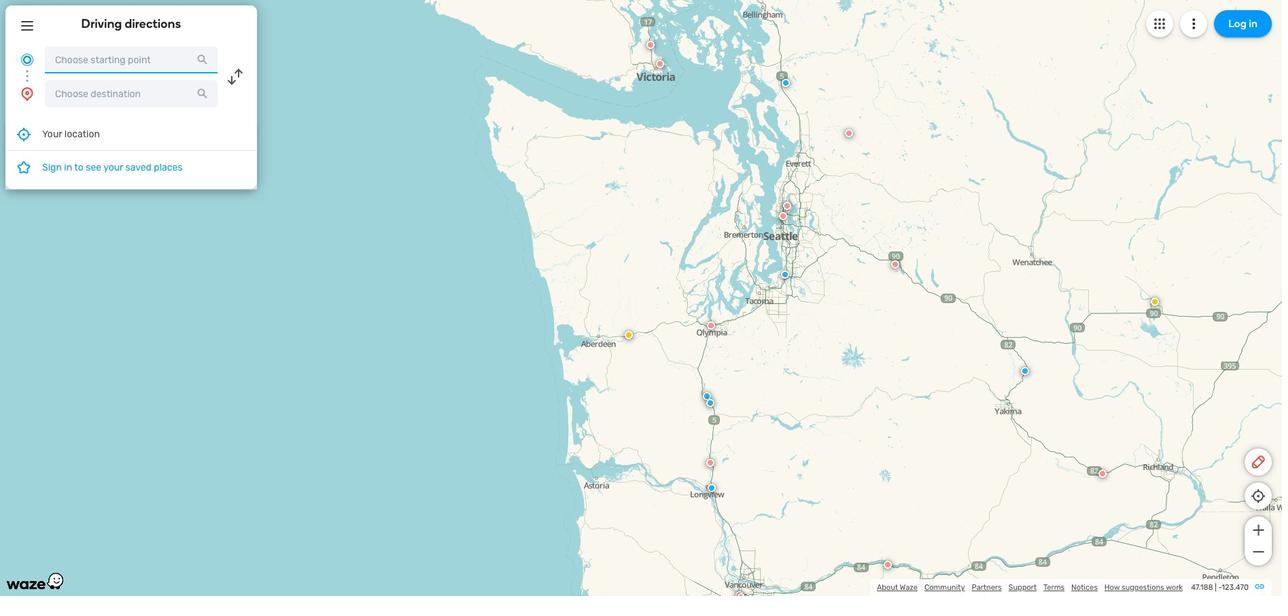 Task type: locate. For each thing, give the bounding box(es) containing it.
|
[[1216, 584, 1218, 593]]

road closed image
[[647, 41, 655, 49], [784, 202, 792, 210], [780, 212, 788, 220], [707, 322, 716, 330], [1099, 470, 1107, 478], [737, 594, 746, 597]]

location image
[[19, 86, 35, 102]]

zoom out image
[[1251, 544, 1268, 561]]

police image
[[782, 79, 790, 87], [703, 393, 712, 401]]

how suggestions work link
[[1105, 584, 1184, 593]]

work
[[1167, 584, 1184, 593]]

1 vertical spatial hazard image
[[625, 331, 633, 339]]

notices link
[[1072, 584, 1098, 593]]

0 horizontal spatial hazard image
[[625, 331, 633, 339]]

community
[[925, 584, 966, 593]]

link image
[[1255, 582, 1266, 593]]

-
[[1219, 584, 1223, 593]]

zoom in image
[[1251, 522, 1268, 539]]

directions
[[125, 16, 181, 31]]

0 vertical spatial hazard image
[[1152, 298, 1160, 306]]

list box
[[5, 118, 257, 189]]

about waze link
[[878, 584, 918, 593]]

notices
[[1072, 584, 1098, 593]]

0 horizontal spatial police image
[[703, 393, 712, 401]]

Choose destination text field
[[45, 80, 218, 107]]

0 vertical spatial police image
[[782, 79, 790, 87]]

hazard image
[[1152, 298, 1160, 306], [625, 331, 633, 339]]

how
[[1105, 584, 1121, 593]]

partners link
[[972, 584, 1002, 593]]

police image
[[782, 271, 790, 279], [1022, 367, 1030, 376], [707, 399, 715, 407], [708, 484, 716, 493]]

1 vertical spatial police image
[[703, 393, 712, 401]]

road closed image
[[656, 60, 665, 68], [846, 129, 854, 137], [892, 261, 900, 269], [707, 459, 715, 467], [884, 561, 893, 569], [736, 592, 744, 597]]



Task type: describe. For each thing, give the bounding box(es) containing it.
about
[[878, 584, 899, 593]]

waze
[[900, 584, 918, 593]]

terms
[[1044, 584, 1065, 593]]

pencil image
[[1251, 454, 1267, 471]]

1 horizontal spatial hazard image
[[1152, 298, 1160, 306]]

1 horizontal spatial police image
[[782, 79, 790, 87]]

driving directions
[[81, 16, 181, 31]]

47.188
[[1192, 584, 1214, 593]]

suggestions
[[1122, 584, 1165, 593]]

current location image
[[19, 52, 35, 68]]

about waze community partners support terms notices how suggestions work
[[878, 584, 1184, 593]]

support
[[1009, 584, 1037, 593]]

recenter image
[[16, 126, 32, 143]]

driving
[[81, 16, 122, 31]]

community link
[[925, 584, 966, 593]]

Choose starting point text field
[[45, 46, 218, 73]]

47.188 | -123.470
[[1192, 584, 1250, 593]]

partners
[[972, 584, 1002, 593]]

star image
[[16, 159, 32, 176]]

terms link
[[1044, 584, 1065, 593]]

123.470
[[1223, 584, 1250, 593]]

support link
[[1009, 584, 1037, 593]]



Task type: vqa. For each thing, say whether or not it's contained in the screenshot.
right Mott
no



